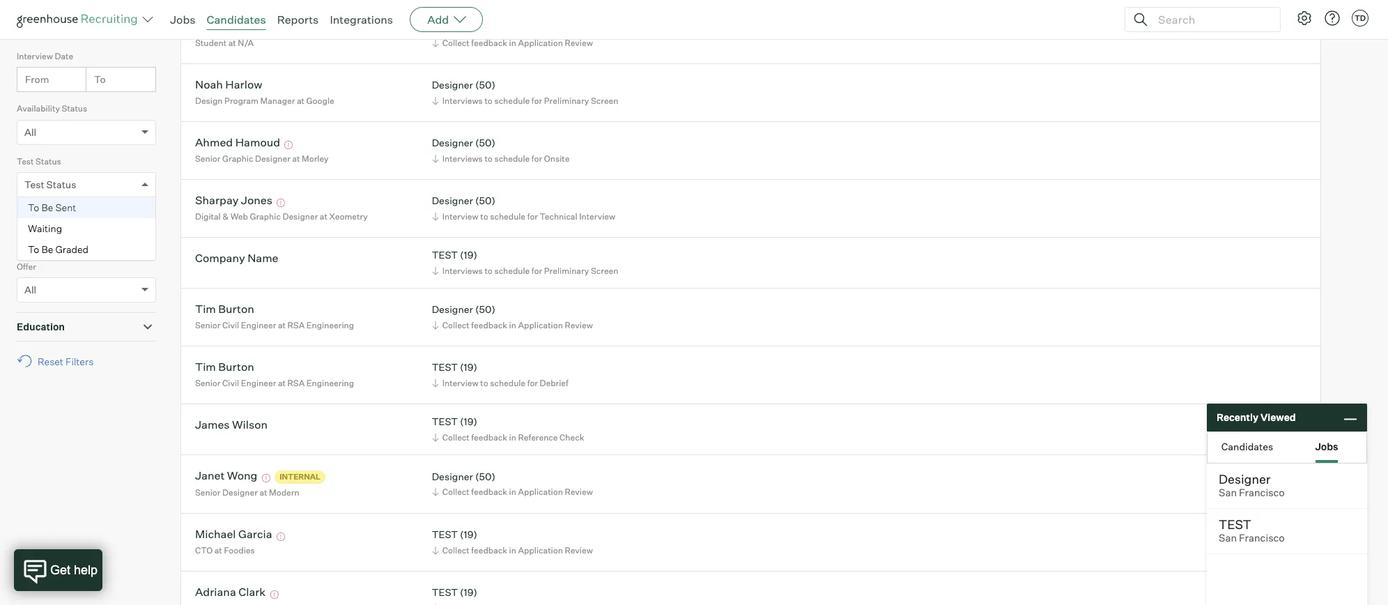Task type: locate. For each thing, give the bounding box(es) containing it.
to for test (19) interview to schedule for debrief
[[481, 378, 489, 388]]

scorecards due
[[48, 2, 114, 13]]

1 tim burton senior civil engineer at rsa engineering from the top
[[195, 302, 354, 330]]

4 collect from the top
[[443, 487, 470, 497]]

preliminary down the technical
[[544, 266, 589, 276]]

be
[[41, 202, 53, 213], [41, 243, 53, 255]]

0 vertical spatial engineer
[[241, 320, 276, 330]]

schedule down "interview to schedule for technical interview" link
[[495, 266, 530, 276]]

in
[[509, 38, 517, 48], [509, 320, 517, 330], [509, 432, 517, 443], [509, 487, 517, 497], [509, 545, 517, 556]]

francisco down designer san francisco
[[1240, 532, 1286, 545]]

Score number field
[[90, 225, 156, 250]]

sent
[[55, 202, 76, 213]]

test (19) interviews to schedule for preliminary screen
[[432, 249, 619, 276]]

5 feedback from the top
[[472, 545, 508, 556]]

schedule up test (19) collect feedback in reference check
[[490, 378, 526, 388]]

0 vertical spatial burton
[[218, 302, 254, 316]]

review inside 'test (19) collect feedback in application review'
[[565, 545, 593, 556]]

schedule for designer (50) interviews to schedule for preliminary screen
[[495, 95, 530, 106]]

status up sent
[[46, 179, 76, 190]]

application inside 'test (19) collect feedback in application review'
[[518, 545, 563, 556]]

screen
[[591, 95, 619, 106], [591, 266, 619, 276]]

2 engineering from the top
[[307, 378, 354, 388]]

all inside availability status element
[[24, 126, 36, 138]]

status up to be sent
[[36, 156, 61, 166]]

0 vertical spatial preliminary
[[544, 95, 589, 106]]

0 vertical spatial civil
[[222, 320, 239, 330]]

at inside the test dummy student at n/a
[[228, 38, 236, 48]]

filters
[[65, 355, 94, 367]]

2 application from the top
[[518, 320, 563, 330]]

senior down the ahmed at the top left
[[195, 153, 221, 164]]

test inside test san francisco
[[1219, 517, 1252, 532]]

tim down company
[[195, 302, 216, 316]]

janet wong has been in application review for more than 5 days image
[[260, 474, 273, 483]]

3 interviews from the top
[[443, 266, 483, 276]]

(19) inside 'test (19) interviews to schedule for preliminary screen'
[[460, 249, 478, 261]]

feedback up 'test (19) collect feedback in application review'
[[472, 487, 508, 497]]

to inside 'test (19) interviews to schedule for preliminary screen'
[[485, 266, 493, 276]]

interviews to schedule for onsite link
[[430, 152, 573, 165]]

designer (50) collect feedback in application review up designer (50) interviews to schedule for preliminary screen
[[432, 21, 593, 48]]

0 vertical spatial scorecards
[[48, 2, 95, 13]]

schedule up designer (50) interviews to schedule for onsite
[[495, 95, 530, 106]]

to for designer (50) interviews to schedule for onsite
[[485, 153, 493, 164]]

designer (50) collect feedback in application review
[[432, 21, 593, 48], [432, 304, 593, 330], [432, 471, 593, 497]]

interviews to schedule for preliminary screen link up designer (50) interviews to schedule for onsite
[[430, 94, 622, 107]]

michael
[[195, 527, 236, 541]]

status
[[62, 103, 87, 114], [36, 156, 61, 166], [46, 179, 76, 190]]

feedback up test (19)
[[472, 545, 508, 556]]

1 (50) from the top
[[475, 21, 496, 33]]

(19) inside 'test (19) collect feedback in application review'
[[460, 529, 478, 541]]

1 interviews to schedule for preliminary screen link from the top
[[430, 94, 622, 107]]

engineer up wilson
[[241, 378, 276, 388]]

web
[[231, 211, 248, 222]]

tab list containing candidates
[[1208, 432, 1367, 463]]

technical
[[540, 211, 578, 222]]

engineer
[[241, 320, 276, 330], [241, 378, 276, 388]]

1 (19) from the top
[[460, 249, 478, 261]]

schedule inside designer (50) interviews to schedule for onsite
[[495, 153, 530, 164]]

0 vertical spatial jobs
[[170, 13, 196, 26]]

(19) for test (19) collect feedback in application review
[[460, 529, 478, 541]]

collect feedback in application review link for cto at foodies
[[430, 544, 597, 557]]

0 vertical spatial interviews
[[443, 95, 483, 106]]

2 collect feedback in application review link from the top
[[430, 319, 597, 332]]

san inside test san francisco
[[1219, 532, 1238, 545]]

to for test (19) interviews to schedule for preliminary screen
[[485, 266, 493, 276]]

interviews to schedule for preliminary screen link
[[430, 94, 622, 107], [430, 264, 622, 277]]

1 vertical spatial interviews to schedule for preliminary screen link
[[430, 264, 622, 277]]

(50) up interviews to schedule for onsite "link"
[[475, 137, 496, 149]]

(19) up interview to schedule for debrief link
[[460, 361, 478, 373]]

0 vertical spatial interviews to schedule for preliminary screen link
[[430, 94, 622, 107]]

0 vertical spatial candidates
[[207, 13, 266, 26]]

3 (19) from the top
[[460, 416, 478, 428]]

adriana clark has been in onsite for more than 21 days image
[[268, 591, 281, 599]]

test
[[432, 249, 458, 261], [432, 361, 458, 373], [432, 416, 458, 428], [1219, 517, 1252, 532], [432, 529, 458, 541], [432, 587, 458, 599]]

1 application from the top
[[518, 38, 563, 48]]

configure image
[[1297, 10, 1314, 26]]

0 vertical spatial tim burton link
[[195, 302, 254, 318]]

test inside 'test (19) collect feedback in application review'
[[432, 529, 458, 541]]

3 feedback from the top
[[472, 432, 508, 443]]

4 senior from the top
[[195, 487, 221, 498]]

0 vertical spatial test status
[[17, 156, 61, 166]]

to down operator
[[28, 243, 39, 255]]

4 in from the top
[[509, 487, 517, 497]]

1 burton from the top
[[218, 302, 254, 316]]

to inside designer (50) interview to schedule for technical interview
[[481, 211, 489, 222]]

james
[[195, 418, 230, 432]]

feedback up test (19) interview to schedule for debrief
[[472, 320, 508, 330]]

feedback left the reference
[[472, 432, 508, 443]]

(50) for interviews to schedule for onsite
[[475, 137, 496, 149]]

senior up james
[[195, 378, 221, 388]]

2 tim from the top
[[195, 360, 216, 374]]

to up waiting
[[28, 202, 39, 213]]

all down offer
[[24, 284, 36, 296]]

2 engineer from the top
[[241, 378, 276, 388]]

francisco inside test san francisco
[[1240, 532, 1286, 545]]

td
[[1355, 13, 1367, 23]]

francisco
[[1240, 487, 1286, 499], [1240, 532, 1286, 545]]

francisco inside designer san francisco
[[1240, 487, 1286, 499]]

test score
[[17, 209, 58, 219]]

1 vertical spatial preliminary
[[544, 266, 589, 276]]

to down interviews to schedule for onsite "link"
[[481, 211, 489, 222]]

at inside noah harlow design program manager at google
[[297, 95, 305, 106]]

jobs
[[170, 13, 196, 26], [1316, 440, 1339, 452]]

1 vertical spatial all
[[24, 284, 36, 296]]

0 vertical spatial screen
[[591, 95, 619, 106]]

to up test (19) collect feedback in reference check
[[481, 378, 489, 388]]

feedback inside 'test (19) collect feedback in application review'
[[472, 545, 508, 556]]

tim burton link up the james wilson
[[195, 360, 254, 376]]

interviews for designer (50) interviews to schedule for preliminary screen
[[443, 95, 483, 106]]

5 in from the top
[[509, 545, 517, 556]]

&
[[223, 211, 229, 222]]

to for designer (50) interviews to schedule for preliminary screen
[[485, 95, 493, 106]]

candidates down recently viewed in the right of the page
[[1222, 440, 1274, 452]]

tim burton senior civil engineer at rsa engineering for designer
[[195, 302, 354, 330]]

(50) down collect feedback in reference check link
[[475, 471, 496, 482]]

tim burton senior civil engineer at rsa engineering down name
[[195, 302, 354, 330]]

2 preliminary from the top
[[544, 266, 589, 276]]

(19) inside test (19) interview to schedule for debrief
[[460, 361, 478, 373]]

james wilson link
[[195, 418, 268, 434]]

0 vertical spatial san
[[1219, 487, 1238, 499]]

2 vertical spatial interviews
[[443, 266, 483, 276]]

2 review from the top
[[565, 320, 593, 330]]

graded
[[55, 243, 89, 255]]

for left the technical
[[528, 211, 538, 222]]

1 san from the top
[[1219, 487, 1238, 499]]

interviews inside 'test (19) interviews to schedule for preliminary screen'
[[443, 266, 483, 276]]

foodies
[[224, 545, 255, 556]]

4 (50) from the top
[[475, 195, 496, 207]]

1 collect feedback in application review link from the top
[[430, 36, 597, 49]]

1 feedback from the top
[[472, 38, 508, 48]]

interviews to schedule for preliminary screen link down "interview to schedule for technical interview" link
[[430, 264, 622, 277]]

2 rsa from the top
[[288, 378, 305, 388]]

interview
[[17, 51, 53, 61], [443, 211, 479, 222], [580, 211, 616, 222], [443, 378, 479, 388]]

1 vertical spatial status
[[36, 156, 61, 166]]

modern
[[269, 487, 300, 498]]

1 vertical spatial engineer
[[241, 378, 276, 388]]

0 vertical spatial graphic
[[222, 153, 253, 164]]

to inside designer (50) interviews to schedule for onsite
[[485, 153, 493, 164]]

tim up james
[[195, 360, 216, 374]]

in for cto at foodies
[[509, 545, 517, 556]]

2 francisco from the top
[[1240, 532, 1286, 545]]

all down availability
[[24, 126, 36, 138]]

4 application from the top
[[518, 545, 563, 556]]

6 (50) from the top
[[475, 471, 496, 482]]

senior down "janet"
[[195, 487, 221, 498]]

0 horizontal spatial jobs
[[170, 13, 196, 26]]

tim burton senior civil engineer at rsa engineering up wilson
[[195, 360, 354, 388]]

be left sent
[[41, 202, 53, 213]]

to for to be sent
[[28, 202, 39, 213]]

san up test san francisco
[[1219, 487, 1238, 499]]

None field
[[17, 173, 31, 197]]

test status element
[[17, 155, 156, 261]]

(50)
[[475, 21, 496, 33], [475, 79, 496, 91], [475, 137, 496, 149], [475, 195, 496, 207], [475, 304, 496, 315], [475, 471, 496, 482]]

2 tim burton senior civil engineer at rsa engineering from the top
[[195, 360, 354, 388]]

2 interviews from the top
[[443, 153, 483, 164]]

(19) down "interview to schedule for technical interview" link
[[460, 249, 478, 261]]

(50) right add
[[475, 21, 496, 33]]

adriana
[[195, 585, 236, 599]]

for down "interview to schedule for technical interview" link
[[532, 266, 543, 276]]

1 vertical spatial interviews
[[443, 153, 483, 164]]

graphic
[[222, 153, 253, 164], [250, 211, 281, 222]]

test inside 'test (19) interviews to schedule for preliminary screen'
[[432, 249, 458, 261]]

1 civil from the top
[[222, 320, 239, 330]]

0 vertical spatial designer (50) collect feedback in application review
[[432, 21, 593, 48]]

1 vertical spatial graphic
[[250, 211, 281, 222]]

review for cto at foodies
[[565, 545, 593, 556]]

interviews inside designer (50) interviews to schedule for onsite
[[443, 153, 483, 164]]

schedule for test (19) interviews to schedule for preliminary screen
[[495, 266, 530, 276]]

in inside 'test (19) collect feedback in application review'
[[509, 545, 517, 556]]

to inside test (19) interview to schedule for debrief
[[481, 378, 489, 388]]

engineer down name
[[241, 320, 276, 330]]

(19) inside test (19) collect feedback in reference check
[[460, 416, 478, 428]]

to down completed scorecards
[[94, 73, 106, 85]]

1 review from the top
[[565, 38, 593, 48]]

for left debrief
[[528, 378, 538, 388]]

5 (19) from the top
[[460, 587, 478, 599]]

0 vertical spatial tim
[[195, 302, 216, 316]]

3 collect from the top
[[443, 432, 470, 443]]

1 vertical spatial screen
[[591, 266, 619, 276]]

be down operator
[[41, 243, 53, 255]]

san inside designer san francisco
[[1219, 487, 1238, 499]]

schedule inside designer (50) interview to schedule for technical interview
[[490, 211, 526, 222]]

1 preliminary from the top
[[544, 95, 589, 106]]

scorecards
[[48, 2, 95, 13], [96, 27, 143, 38]]

preliminary up onsite
[[544, 95, 589, 106]]

preliminary inside designer (50) interviews to schedule for preliminary screen
[[544, 95, 589, 106]]

internal
[[280, 472, 321, 482]]

1 horizontal spatial scorecards
[[96, 27, 143, 38]]

(19) for test (19) interview to schedule for debrief
[[460, 361, 478, 373]]

(50) for collect feedback in application review
[[475, 304, 496, 315]]

tim burton link down company
[[195, 302, 254, 318]]

1 engineer from the top
[[241, 320, 276, 330]]

for left onsite
[[532, 153, 543, 164]]

0 vertical spatial all
[[24, 126, 36, 138]]

1 francisco from the top
[[1240, 487, 1286, 499]]

to down "interview to schedule for technical interview" link
[[485, 266, 493, 276]]

collect feedback in application review link for student at n/a
[[430, 36, 597, 49]]

francisco up test san francisco
[[1240, 487, 1286, 499]]

sharpay jones link
[[195, 193, 273, 209]]

1 vertical spatial be
[[41, 243, 53, 255]]

application for cto at foodies
[[518, 545, 563, 556]]

collect
[[443, 38, 470, 48], [443, 320, 470, 330], [443, 432, 470, 443], [443, 487, 470, 497], [443, 545, 470, 556]]

designer
[[432, 21, 473, 33], [432, 79, 473, 91], [432, 137, 473, 149], [255, 153, 291, 164], [432, 195, 473, 207], [283, 211, 318, 222], [432, 304, 473, 315], [432, 471, 473, 482], [1219, 471, 1271, 487], [222, 487, 258, 498]]

civil up the james wilson
[[222, 378, 239, 388]]

interview to schedule for debrief link
[[430, 376, 572, 390]]

1 designer (50) collect feedback in application review from the top
[[432, 21, 593, 48]]

for inside designer (50) interview to schedule for technical interview
[[528, 211, 538, 222]]

san down designer san francisco
[[1219, 532, 1238, 545]]

test for test (19) collect feedback in reference check
[[432, 416, 458, 428]]

interviews for designer (50) interviews to schedule for onsite
[[443, 153, 483, 164]]

janet wong link
[[195, 469, 258, 485]]

5 (50) from the top
[[475, 304, 496, 315]]

1 vertical spatial burton
[[218, 360, 254, 374]]

burton for designer
[[218, 302, 254, 316]]

civil down company name 'link'
[[222, 320, 239, 330]]

to for to
[[94, 73, 106, 85]]

screen inside 'test (19) interviews to schedule for preliminary screen'
[[591, 266, 619, 276]]

hamoud
[[235, 136, 280, 150]]

test (19)
[[432, 587, 478, 599]]

to inside designer (50) interviews to schedule for preliminary screen
[[485, 95, 493, 106]]

operator
[[24, 231, 65, 243]]

schedule left onsite
[[495, 153, 530, 164]]

waiting
[[28, 223, 62, 234]]

(50) up designer (50) interviews to schedule for onsite
[[475, 79, 496, 91]]

tim
[[195, 302, 216, 316], [195, 360, 216, 374]]

scorecards down the 'due'
[[96, 27, 143, 38]]

preliminary inside 'test (19) interviews to schedule for preliminary screen'
[[544, 266, 589, 276]]

dummy
[[220, 20, 262, 34]]

0 vertical spatial be
[[41, 202, 53, 213]]

engineer for designer (50)
[[241, 320, 276, 330]]

(50) inside designer (50) interview to schedule for technical interview
[[475, 195, 496, 207]]

2 burton from the top
[[218, 360, 254, 374]]

1 tim burton link from the top
[[195, 302, 254, 318]]

for inside designer (50) interviews to schedule for preliminary screen
[[532, 95, 543, 106]]

for inside 'test (19) interviews to schedule for preliminary screen'
[[532, 266, 543, 276]]

in for student at n/a
[[509, 38, 517, 48]]

rsa for designer (50)
[[288, 320, 305, 330]]

burton
[[218, 302, 254, 316], [218, 360, 254, 374]]

reset filters
[[38, 355, 94, 367]]

1 vertical spatial designer (50) collect feedback in application review
[[432, 304, 593, 330]]

1 engineering from the top
[[307, 320, 354, 330]]

2 interviews to schedule for preliminary screen link from the top
[[430, 264, 622, 277]]

at
[[228, 38, 236, 48], [297, 95, 305, 106], [292, 153, 300, 164], [320, 211, 328, 222], [278, 320, 286, 330], [278, 378, 286, 388], [260, 487, 267, 498], [215, 545, 222, 556]]

2 civil from the top
[[222, 378, 239, 388]]

feedback down add popup button
[[472, 38, 508, 48]]

scorecards up completed
[[48, 2, 95, 13]]

1 vertical spatial tim burton senior civil engineer at rsa engineering
[[195, 360, 354, 388]]

burton up the james wilson
[[218, 360, 254, 374]]

schedule inside 'test (19) interviews to schedule for preliminary screen'
[[495, 266, 530, 276]]

designer (50) collect feedback in application review down collect feedback in reference check link
[[432, 471, 593, 497]]

0 vertical spatial to
[[94, 73, 106, 85]]

engineering for designer (50)
[[307, 320, 354, 330]]

(50) inside designer (50) interviews to schedule for preliminary screen
[[475, 79, 496, 91]]

ahmed hamoud has been in onsite for more than 21 days image
[[283, 141, 295, 150]]

test for test (19) collect feedback in application review
[[432, 529, 458, 541]]

0 vertical spatial tim burton senior civil engineer at rsa engineering
[[195, 302, 354, 330]]

0 vertical spatial engineering
[[307, 320, 354, 330]]

(19) up collect feedback in reference check link
[[460, 416, 478, 428]]

3 designer (50) collect feedback in application review from the top
[[432, 471, 593, 497]]

be inside to be sent option
[[41, 202, 53, 213]]

list box containing to be sent
[[17, 197, 155, 260]]

designer (50) collect feedback in application review down 'test (19) interviews to schedule for preliminary screen'
[[432, 304, 593, 330]]

application for student at n/a
[[518, 38, 563, 48]]

2 vertical spatial to
[[28, 243, 39, 255]]

test for test (19) interviews to schedule for preliminary screen
[[432, 249, 458, 261]]

review for senior designer at modern
[[565, 487, 593, 497]]

(19) down 'test (19) collect feedback in application review'
[[460, 587, 478, 599]]

tim burton senior civil engineer at rsa engineering
[[195, 302, 354, 330], [195, 360, 354, 388]]

graphic down jones
[[250, 211, 281, 222]]

2 san from the top
[[1219, 532, 1238, 545]]

4 (19) from the top
[[460, 529, 478, 541]]

to for to be graded
[[28, 243, 39, 255]]

for inside test (19) interview to schedule for debrief
[[528, 378, 538, 388]]

1 collect from the top
[[443, 38, 470, 48]]

1 rsa from the top
[[288, 320, 305, 330]]

for inside designer (50) interviews to schedule for onsite
[[532, 153, 543, 164]]

1 vertical spatial to
[[28, 202, 39, 213]]

1 interviews from the top
[[443, 95, 483, 106]]

for
[[532, 95, 543, 106], [532, 153, 543, 164], [528, 211, 538, 222], [532, 266, 543, 276], [528, 378, 538, 388]]

schedule inside test (19) interview to schedule for debrief
[[490, 378, 526, 388]]

collect for student at n/a
[[443, 38, 470, 48]]

greenhouse recruiting image
[[17, 11, 142, 28]]

(50) for interviews to schedule for preliminary screen
[[475, 79, 496, 91]]

debrief
[[540, 378, 569, 388]]

4 collect feedback in application review link from the top
[[430, 544, 597, 557]]

1 screen from the top
[[591, 95, 619, 106]]

burton down company name 'link'
[[218, 302, 254, 316]]

1 vertical spatial rsa
[[288, 378, 305, 388]]

to up designer (50) interviews to schedule for onsite
[[485, 95, 493, 106]]

1 vertical spatial candidates
[[1222, 440, 1274, 452]]

(50) inside designer (50) interviews to schedule for onsite
[[475, 137, 496, 149]]

availability
[[17, 103, 60, 114]]

3 in from the top
[[509, 432, 517, 443]]

test for test (19)
[[432, 587, 458, 599]]

2 (19) from the top
[[460, 361, 478, 373]]

feedback for cto at foodies
[[472, 545, 508, 556]]

interviews inside designer (50) interviews to schedule for preliminary screen
[[443, 95, 483, 106]]

schedule up 'test (19) interviews to schedule for preliminary screen'
[[490, 211, 526, 222]]

1 vertical spatial engineering
[[307, 378, 354, 388]]

1 vertical spatial scorecards
[[96, 27, 143, 38]]

tim burton link for designer
[[195, 302, 254, 318]]

1 vertical spatial jobs
[[1316, 440, 1339, 452]]

0 vertical spatial francisco
[[1240, 487, 1286, 499]]

date
[[55, 51, 73, 61]]

status right availability
[[62, 103, 87, 114]]

list box
[[17, 197, 155, 260]]

0 horizontal spatial scorecards
[[48, 2, 95, 13]]

0 vertical spatial status
[[62, 103, 87, 114]]

test for test san francisco
[[1219, 517, 1252, 532]]

2 tim burton link from the top
[[195, 360, 254, 376]]

2 (50) from the top
[[475, 79, 496, 91]]

be inside to be graded option
[[41, 243, 53, 255]]

(19)
[[460, 249, 478, 261], [460, 361, 478, 373], [460, 416, 478, 428], [460, 529, 478, 541], [460, 587, 478, 599]]

add
[[428, 13, 449, 26]]

schedule inside designer (50) interviews to schedule for preliminary screen
[[495, 95, 530, 106]]

for up designer (50) interviews to schedule for onsite
[[532, 95, 543, 106]]

all inside the offer element
[[24, 284, 36, 296]]

4 feedback from the top
[[472, 487, 508, 497]]

2 all from the top
[[24, 284, 36, 296]]

none field inside test status element
[[17, 173, 31, 197]]

3 application from the top
[[518, 487, 563, 497]]

tab list
[[1208, 432, 1367, 463]]

2 be from the top
[[41, 243, 53, 255]]

4 review from the top
[[565, 545, 593, 556]]

application for senior designer at modern
[[518, 487, 563, 497]]

2 vertical spatial designer (50) collect feedback in application review
[[432, 471, 593, 497]]

schedule
[[495, 95, 530, 106], [495, 153, 530, 164], [490, 211, 526, 222], [495, 266, 530, 276], [490, 378, 526, 388]]

collect feedback in application review link for senior designer at modern
[[430, 486, 597, 499]]

digital
[[195, 211, 221, 222]]

collect inside 'test (19) collect feedback in application review'
[[443, 545, 470, 556]]

graphic down ahmed hamoud link
[[222, 153, 253, 164]]

0 vertical spatial rsa
[[288, 320, 305, 330]]

to inside option
[[28, 202, 39, 213]]

1 tim from the top
[[195, 302, 216, 316]]

tim for designer
[[195, 302, 216, 316]]

3 (50) from the top
[[475, 137, 496, 149]]

1 vertical spatial tim burton link
[[195, 360, 254, 376]]

test inside test (19) collect feedback in reference check
[[432, 416, 458, 428]]

(50) up "interview to schedule for technical interview" link
[[475, 195, 496, 207]]

senior down company
[[195, 320, 221, 330]]

tim burton link
[[195, 302, 254, 318], [195, 360, 254, 376]]

company
[[195, 251, 245, 265]]

(50) down 'test (19) interviews to schedule for preliminary screen'
[[475, 304, 496, 315]]

1 vertical spatial francisco
[[1240, 532, 1286, 545]]

(19) up test (19)
[[460, 529, 478, 541]]

test inside test (19) interview to schedule for debrief
[[432, 361, 458, 373]]

waiting option
[[17, 218, 155, 239]]

michael garcia
[[195, 527, 272, 541]]

2 screen from the top
[[591, 266, 619, 276]]

collect feedback in application review link
[[430, 36, 597, 49], [430, 319, 597, 332], [430, 486, 597, 499], [430, 544, 597, 557]]

interview date
[[17, 51, 73, 61]]

2 collect from the top
[[443, 320, 470, 330]]

1 in from the top
[[509, 38, 517, 48]]

(19) for test (19) interviews to schedule for preliminary screen
[[460, 249, 478, 261]]

to be sent option
[[17, 197, 155, 218]]

interviews
[[443, 95, 483, 106], [443, 153, 483, 164], [443, 266, 483, 276]]

preliminary
[[544, 95, 589, 106], [544, 266, 589, 276]]

1 be from the top
[[41, 202, 53, 213]]

5 collect from the top
[[443, 545, 470, 556]]

candidates up n/a
[[207, 13, 266, 26]]

screen inside designer (50) interviews to schedule for preliminary screen
[[591, 95, 619, 106]]

candidates
[[207, 13, 266, 26], [1222, 440, 1274, 452]]

3 review from the top
[[565, 487, 593, 497]]

1 all from the top
[[24, 126, 36, 138]]

3 collect feedback in application review link from the top
[[430, 486, 597, 499]]

test status
[[17, 156, 61, 166], [24, 179, 76, 190]]

to inside option
[[28, 243, 39, 255]]

1 vertical spatial san
[[1219, 532, 1238, 545]]

1 vertical spatial tim
[[195, 360, 216, 374]]

1 vertical spatial civil
[[222, 378, 239, 388]]

to up designer (50) interview to schedule for technical interview
[[485, 153, 493, 164]]

from
[[25, 73, 49, 85]]



Task type: vqa. For each thing, say whether or not it's contained in the screenshot.
the 5.
no



Task type: describe. For each thing, give the bounding box(es) containing it.
(19) for test (19) collect feedback in reference check
[[460, 416, 478, 428]]

designer inside designer (50) interviews to schedule for onsite
[[432, 137, 473, 149]]

engineering for test (19)
[[307, 378, 354, 388]]

designer (50) collect feedback in application review for senior designer at modern
[[432, 471, 593, 497]]

collect for cto at foodies
[[443, 545, 470, 556]]

xeometry
[[329, 211, 368, 222]]

google
[[306, 95, 334, 106]]

test dummy student at n/a
[[195, 20, 262, 48]]

senior graphic designer at morley
[[195, 153, 329, 164]]

reset
[[38, 355, 63, 367]]

be for sent
[[41, 202, 53, 213]]

offer element
[[17, 260, 156, 312]]

tim burton senior civil engineer at rsa engineering for test
[[195, 360, 354, 388]]

burton for test
[[218, 360, 254, 374]]

screen for (50)
[[591, 95, 619, 106]]

check
[[560, 432, 585, 443]]

schedule for designer (50) interviews to schedule for onsite
[[495, 153, 530, 164]]

collect inside test (19) collect feedback in reference check
[[443, 432, 470, 443]]

digital & web graphic designer at xeometry
[[195, 211, 368, 222]]

collect feedback in reference check link
[[430, 431, 588, 444]]

viewed
[[1261, 412, 1297, 423]]

reset filters button
[[17, 348, 101, 374]]

all for availability status
[[24, 126, 36, 138]]

morley
[[302, 153, 329, 164]]

test (19) collect feedback in reference check
[[432, 416, 585, 443]]

james wilson
[[195, 418, 268, 432]]

engineer for test (19)
[[241, 378, 276, 388]]

integrations link
[[330, 13, 393, 26]]

schedule for test (19) interview to schedule for debrief
[[490, 378, 526, 388]]

interview inside test (19) interview to schedule for debrief
[[443, 378, 479, 388]]

test for test (19) interview to schedule for debrief
[[432, 361, 458, 373]]

sharpay jones
[[195, 193, 273, 207]]

(19) for test (19)
[[460, 587, 478, 599]]

for for designer (50) interviews to schedule for preliminary screen
[[532, 95, 543, 106]]

interviews to schedule for preliminary screen link for (50)
[[430, 94, 622, 107]]

tim burton link for test
[[195, 360, 254, 376]]

sharpay
[[195, 193, 239, 207]]

designer (50) interview to schedule for technical interview
[[432, 195, 616, 222]]

designer (50) interviews to schedule for preliminary screen
[[432, 79, 619, 106]]

screen for (19)
[[591, 266, 619, 276]]

reports link
[[277, 13, 319, 26]]

completed scorecards
[[48, 27, 143, 38]]

noah
[[195, 78, 223, 92]]

for for designer (50) interview to schedule for technical interview
[[528, 211, 538, 222]]

for for designer (50) interviews to schedule for onsite
[[532, 153, 543, 164]]

2 designer (50) collect feedback in application review from the top
[[432, 304, 593, 330]]

test inside the test dummy student at n/a
[[195, 20, 218, 34]]

for for test (19) interview to schedule for debrief
[[528, 378, 538, 388]]

garcia
[[238, 527, 272, 541]]

interview to schedule for technical interview link
[[430, 210, 619, 223]]

status for availability status element
[[62, 103, 87, 114]]

designer san francisco
[[1219, 471, 1286, 499]]

list box inside test status element
[[17, 197, 155, 260]]

adriana clark link
[[195, 585, 266, 601]]

education
[[17, 321, 65, 333]]

feedback for senior designer at modern
[[472, 487, 508, 497]]

integrations
[[330, 13, 393, 26]]

to for designer (50) interview to schedule for technical interview
[[481, 211, 489, 222]]

test (19) collect feedback in application review
[[432, 529, 593, 556]]

reference
[[518, 432, 558, 443]]

rsa for test (19)
[[288, 378, 305, 388]]

for for test (19) interviews to schedule for preliminary screen
[[532, 266, 543, 276]]

cto at foodies
[[195, 545, 255, 556]]

adriana clark
[[195, 585, 266, 599]]

collect feedback in application review link for senior civil engineer at rsa engineering
[[430, 319, 597, 332]]

preliminary for (19)
[[544, 266, 589, 276]]

company name
[[195, 251, 279, 265]]

michael garcia link
[[195, 527, 272, 543]]

in for senior designer at modern
[[509, 487, 517, 497]]

schedule for designer (50) interview to schedule for technical interview
[[490, 211, 526, 222]]

designer (50) interviews to schedule for onsite
[[432, 137, 570, 164]]

design
[[195, 95, 223, 106]]

harlow
[[225, 78, 262, 92]]

0 horizontal spatial candidates
[[207, 13, 266, 26]]

civil for designer (50)
[[222, 320, 239, 330]]

all for offer
[[24, 284, 36, 296]]

recently viewed
[[1217, 412, 1297, 423]]

availability status element
[[17, 102, 156, 155]]

cto
[[195, 545, 213, 556]]

senior designer at modern
[[195, 487, 300, 498]]

to be graded option
[[17, 239, 155, 260]]

jobs link
[[170, 13, 196, 26]]

interviews for test (19) interviews to schedule for preliminary screen
[[443, 266, 483, 276]]

ahmed hamoud
[[195, 136, 280, 150]]

score
[[36, 209, 58, 219]]

designer inside designer (50) interview to schedule for technical interview
[[432, 195, 473, 207]]

noah harlow design program manager at google
[[195, 78, 334, 106]]

2 in from the top
[[509, 320, 517, 330]]

student
[[195, 38, 227, 48]]

feedback inside test (19) collect feedback in reference check
[[472, 432, 508, 443]]

francisco for test
[[1240, 532, 1286, 545]]

wilson
[[232, 418, 268, 432]]

test san francisco
[[1219, 517, 1286, 545]]

reports
[[277, 13, 319, 26]]

onsite
[[544, 153, 570, 164]]

designer inside designer san francisco
[[1219, 471, 1271, 487]]

ahmed
[[195, 136, 233, 150]]

1 vertical spatial test status
[[24, 179, 76, 190]]

collect for senior designer at modern
[[443, 487, 470, 497]]

availability status
[[17, 103, 87, 114]]

test (19) interview to schedule for debrief
[[432, 361, 569, 388]]

tim for test
[[195, 360, 216, 374]]

td button
[[1350, 7, 1372, 29]]

name
[[248, 251, 279, 265]]

interviews to schedule for preliminary screen link for (19)
[[430, 264, 622, 277]]

designer (50) collect feedback in application review for student at n/a
[[432, 21, 593, 48]]

n/a
[[238, 38, 254, 48]]

completed
[[48, 27, 94, 38]]

ahmed hamoud link
[[195, 136, 280, 152]]

2 vertical spatial status
[[46, 179, 76, 190]]

civil for test (19)
[[222, 378, 239, 388]]

michael garcia has been in application review for more than 5 days image
[[275, 533, 287, 541]]

td button
[[1353, 10, 1369, 26]]

3 senior from the top
[[195, 378, 221, 388]]

2 senior from the top
[[195, 320, 221, 330]]

in inside test (19) collect feedback in reference check
[[509, 432, 517, 443]]

designer inside designer (50) interviews to schedule for preliminary screen
[[432, 79, 473, 91]]

be for graded
[[41, 243, 53, 255]]

feedback for student at n/a
[[472, 38, 508, 48]]

to be graded
[[28, 243, 89, 255]]

sharpay jones has been in technical interview for more than 14 days image
[[275, 199, 288, 207]]

manager
[[260, 95, 295, 106]]

1 horizontal spatial jobs
[[1316, 440, 1339, 452]]

francisco for designer
[[1240, 487, 1286, 499]]

san for test
[[1219, 532, 1238, 545]]

Search text field
[[1155, 9, 1268, 30]]

due
[[97, 2, 114, 13]]

(50) for interview to schedule for technical interview
[[475, 195, 496, 207]]

status for test status element
[[36, 156, 61, 166]]

san for designer
[[1219, 487, 1238, 499]]

review for student at n/a
[[565, 38, 593, 48]]

preliminary for (50)
[[544, 95, 589, 106]]

clark
[[239, 585, 266, 599]]

company name link
[[195, 251, 279, 267]]

test dummy link
[[195, 20, 262, 36]]

jones
[[241, 193, 273, 207]]

candidates link
[[207, 13, 266, 26]]

noah harlow link
[[195, 78, 262, 94]]

2 feedback from the top
[[472, 320, 508, 330]]

1 senior from the top
[[195, 153, 221, 164]]

1 horizontal spatial candidates
[[1222, 440, 1274, 452]]

janet wong
[[195, 469, 258, 483]]

recently
[[1217, 412, 1259, 423]]

offer
[[17, 261, 36, 272]]



